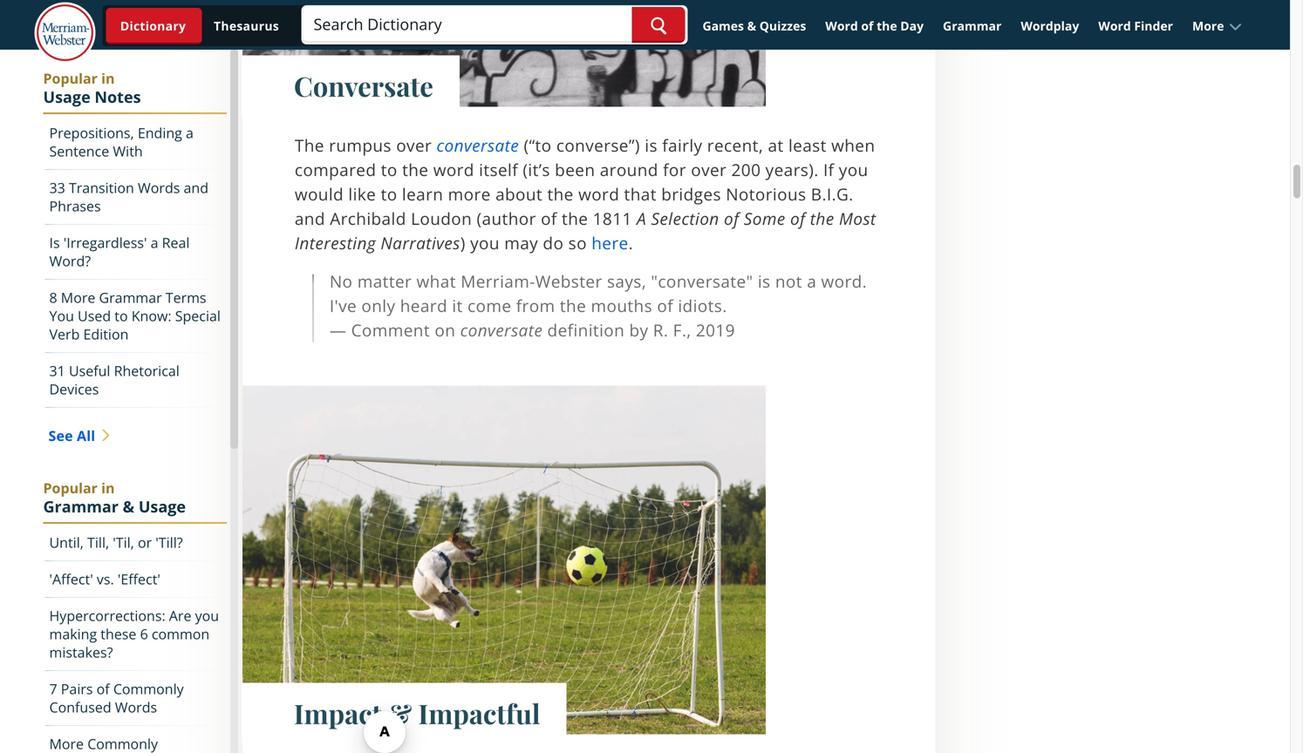 Task type: describe. For each thing, give the bounding box(es) containing it.
words inside 7 pairs of commonly confused words
[[115, 698, 157, 717]]

popular for usage
[[43, 69, 98, 88]]

'effect'
[[118, 570, 160, 589]]

more inside dropdown button
[[1192, 17, 1224, 34]]

bridges
[[661, 183, 721, 205]]

r.
[[653, 319, 668, 342]]

merriam-
[[461, 270, 535, 293]]

to inside 8 more grammar terms you used to know: special verb edition
[[114, 307, 128, 325]]

that
[[624, 183, 657, 205]]

popular for grammar
[[43, 479, 98, 498]]

) you may do so here .
[[460, 232, 633, 254]]

'affect'
[[49, 570, 93, 589]]

you inside hypercorrections: are you making these 6 common mistakes?
[[195, 607, 219, 625]]

2019
[[696, 319, 735, 342]]

games & quizzes link
[[695, 10, 814, 41]]

some
[[744, 207, 786, 230]]

are
[[169, 607, 191, 625]]

finder
[[1134, 17, 1173, 34]]

loudon
[[411, 207, 472, 230]]

until, till, 'til, or 'till? link
[[45, 525, 227, 562]]

here link
[[592, 232, 629, 254]]

f.,
[[673, 319, 691, 342]]

1 horizontal spatial you
[[470, 232, 500, 254]]

& inside popular in grammar & usage
[[123, 496, 134, 518]]

for
[[663, 158, 686, 181]]

33
[[49, 178, 65, 197]]

words inside 33 transition words and phrases
[[138, 178, 180, 197]]

know:
[[131, 307, 171, 325]]

1811
[[593, 207, 632, 230]]

archibald
[[330, 207, 406, 230]]

and inside ("to converse") is fairly recent, at least when compared to the word itself (it's been around for over 200 years). if you would like to learn more about the word that bridges notorious b.i.g. and archibald loudon (author of the 1811
[[295, 207, 325, 230]]

if
[[823, 158, 834, 181]]

.
[[629, 232, 633, 254]]

interesting
[[295, 232, 376, 254]]

at
[[768, 134, 784, 157]]

conversate inside no matter what merriam-webster says, "conversate" is not a word. i've only heard it come from the mouths of idiots. — comment on conversate definition by r. f., 2019
[[460, 319, 543, 342]]

prepositions,
[[49, 123, 134, 142]]

most
[[839, 207, 876, 230]]

toggle search dictionary/thesaurus image
[[106, 8, 202, 44]]

until, till, 'til, or 'till?
[[49, 533, 183, 552]]

mistakes?
[[49, 643, 113, 662]]

is 'irregardless' a real word?
[[49, 233, 190, 270]]

impact
[[294, 696, 381, 732]]

8 more grammar terms you used to know: special verb edition
[[49, 288, 221, 344]]

says,
[[607, 270, 646, 293]]

wordplay
[[1021, 17, 1079, 34]]

quizzes
[[760, 17, 806, 34]]

commonly
[[113, 680, 184, 699]]

recent,
[[707, 134, 763, 157]]

usage inside 'popular in usage notes'
[[43, 86, 90, 108]]

the inside a selection of some of the most interesting narratives
[[810, 207, 834, 230]]

and inside 33 transition words and phrases
[[184, 178, 208, 197]]

a inside no matter what merriam-webster says, "conversate" is not a word. i've only heard it come from the mouths of idiots. — comment on conversate definition by r. f., 2019
[[807, 270, 817, 293]]

only
[[361, 294, 395, 317]]

hypercorrections: are you making these 6 common mistakes?
[[49, 607, 219, 662]]

more inside 8 more grammar terms you used to know: special verb edition
[[61, 288, 95, 307]]

used
[[78, 307, 111, 325]]

edition
[[83, 325, 129, 344]]

learn
[[402, 183, 443, 205]]

b.i.g.
[[811, 183, 854, 205]]

no matter what merriam-webster says, "conversate" is not a word. i've only heard it come from the mouths of idiots. — comment on conversate definition by r. f., 2019
[[330, 270, 867, 342]]

word finder
[[1098, 17, 1173, 34]]

Search search field
[[303, 7, 685, 43]]

a selection of some of the most interesting narratives
[[295, 207, 876, 254]]

merriam-webster logo link
[[34, 2, 96, 65]]

wordplay link
[[1013, 10, 1087, 41]]

the up so
[[562, 207, 588, 230]]

impact & impactful
[[294, 696, 540, 732]]

about
[[496, 183, 543, 205]]

prepositions, ending a sentence with
[[49, 123, 194, 160]]

day
[[900, 17, 924, 34]]

it
[[452, 294, 463, 317]]

hypercorrections: are you making these 6 common mistakes? link
[[45, 598, 227, 672]]

ending
[[138, 123, 182, 142]]

games
[[703, 17, 744, 34]]

more button
[[1185, 10, 1250, 41]]

31
[[49, 362, 65, 380]]

)
[[460, 232, 466, 254]]

is
[[49, 233, 60, 252]]

transition
[[69, 178, 134, 197]]

you inside ("to converse") is fairly recent, at least when compared to the word itself (it's been around for over 200 years). if you would like to learn more about the word that bridges notorious b.i.g. and archibald loudon (author of the 1811
[[839, 158, 868, 181]]

mouths
[[591, 294, 653, 317]]

of inside no matter what merriam-webster says, "conversate" is not a word. i've only heard it come from the mouths of idiots. — comment on conversate definition by r. f., 2019
[[657, 294, 673, 317]]

no
[[330, 270, 353, 293]]

pairs
[[61, 680, 93, 699]]

from
[[516, 294, 555, 317]]

conversate link
[[437, 134, 519, 157]]

conversate
[[294, 68, 433, 104]]

terms
[[166, 288, 206, 307]]

word of the day link
[[818, 10, 932, 41]]

the rumpus over conversate
[[295, 134, 519, 157]]

come
[[468, 294, 512, 317]]

0 vertical spatial over
[[396, 134, 432, 157]]

these
[[101, 625, 136, 644]]



Task type: vqa. For each thing, say whether or not it's contained in the screenshot.
least
yes



Task type: locate. For each thing, give the bounding box(es) containing it.
usage inside popular in grammar & usage
[[139, 496, 186, 518]]

1 horizontal spatial is
[[758, 270, 771, 293]]

the down webster
[[560, 294, 586, 317]]

here
[[592, 232, 629, 254]]

conversate down the come
[[460, 319, 543, 342]]

a right the "ending"
[[186, 123, 194, 142]]

notes
[[95, 86, 141, 108]]

0 horizontal spatial you
[[195, 607, 219, 625]]

0 horizontal spatial over
[[396, 134, 432, 157]]

of left some
[[724, 207, 739, 230]]

popular in usage notes
[[43, 69, 141, 108]]

grammar
[[943, 17, 1002, 34], [99, 288, 162, 307], [43, 496, 119, 518]]

words right confused at left
[[115, 698, 157, 717]]

2 in from the top
[[101, 479, 115, 498]]

1 horizontal spatial usage
[[139, 496, 186, 518]]

or
[[138, 533, 152, 552]]

2 vertical spatial to
[[114, 307, 128, 325]]

grammar up edition
[[99, 288, 162, 307]]

to right used on the left top of page
[[114, 307, 128, 325]]

on
[[435, 319, 456, 342]]

not
[[775, 270, 802, 293]]

rumpus
[[329, 134, 392, 157]]

the down b.i.g.
[[810, 207, 834, 230]]

in
[[101, 69, 115, 88], [101, 479, 115, 498]]

impact image
[[242, 386, 766, 735]]

is
[[645, 134, 658, 157], [758, 270, 771, 293]]

2 horizontal spatial a
[[807, 270, 817, 293]]

1 vertical spatial a
[[151, 233, 158, 252]]

0 vertical spatial and
[[184, 178, 208, 197]]

the down been
[[547, 183, 574, 205]]

confused
[[49, 698, 111, 717]]

2 word from the left
[[1098, 17, 1131, 34]]

word of the day
[[825, 17, 924, 34]]

word right quizzes at the right of page
[[825, 17, 858, 34]]

you
[[49, 307, 74, 325]]

fairly
[[662, 134, 703, 157]]

of right the pairs
[[97, 680, 110, 699]]

—
[[330, 319, 346, 342]]

what
[[417, 270, 456, 293]]

to right like
[[381, 183, 397, 205]]

popular inside popular in grammar & usage
[[43, 479, 98, 498]]

0 vertical spatial is
[[645, 134, 658, 157]]

1 horizontal spatial and
[[295, 207, 325, 230]]

0 vertical spatial &
[[747, 17, 756, 34]]

in inside 'popular in usage notes'
[[101, 69, 115, 88]]

usage up "'till?"
[[139, 496, 186, 518]]

0 horizontal spatial &
[[123, 496, 134, 518]]

sentence
[[49, 142, 109, 160]]

words
[[138, 178, 180, 197], [115, 698, 157, 717]]

games & quizzes
[[703, 17, 806, 34]]

200
[[731, 158, 761, 181]]

word finder link
[[1091, 10, 1181, 41]]

("to converse") is fairly recent, at least when compared to the word itself (it's been around for over 200 years). if you would like to learn more about the word that bridges notorious b.i.g. and archibald loudon (author of the 1811
[[295, 134, 875, 230]]

'affect' vs. 'effect' link
[[45, 562, 227, 598]]

grammar for &
[[43, 496, 119, 518]]

7 pairs of commonly confused words link
[[45, 672, 227, 727]]

more
[[1192, 17, 1224, 34], [61, 288, 95, 307]]

in for &
[[101, 479, 115, 498]]

7
[[49, 680, 57, 699]]

1 vertical spatial word
[[578, 183, 620, 205]]

& for games
[[747, 17, 756, 34]]

heard
[[400, 294, 447, 317]]

words down with
[[138, 178, 180, 197]]

1 horizontal spatial word
[[578, 183, 620, 205]]

all
[[77, 427, 95, 445]]

2 vertical spatial a
[[807, 270, 817, 293]]

2 vertical spatial &
[[388, 696, 412, 732]]

1 vertical spatial you
[[470, 232, 500, 254]]

a left "real"
[[151, 233, 158, 252]]

of inside ("to converse") is fairly recent, at least when compared to the word itself (it's been around for over 200 years). if you would like to learn more about the word that bridges notorious b.i.g. and archibald loudon (author of the 1811
[[541, 207, 557, 230]]

grammar up until,
[[43, 496, 119, 518]]

a for 'irregardless'
[[151, 233, 158, 252]]

a
[[637, 207, 646, 230]]

1 vertical spatial popular
[[43, 479, 98, 498]]

you right are
[[195, 607, 219, 625]]

word left finder
[[1098, 17, 1131, 34]]

so
[[568, 232, 587, 254]]

of up r.
[[657, 294, 673, 317]]

in for notes
[[101, 69, 115, 88]]

the inside no matter what merriam-webster says, "conversate" is not a word. i've only heard it come from the mouths of idiots. — comment on conversate definition by r. f., 2019
[[560, 294, 586, 317]]

phrases
[[49, 197, 101, 215]]

0 horizontal spatial word
[[825, 17, 858, 34]]

itself
[[479, 158, 518, 181]]

1 popular from the top
[[43, 69, 98, 88]]

the
[[877, 17, 897, 34], [402, 158, 429, 181], [547, 183, 574, 205], [562, 207, 588, 230], [810, 207, 834, 230], [560, 294, 586, 317]]

hypercorrections:
[[49, 607, 165, 625]]

0 vertical spatial you
[[839, 158, 868, 181]]

word.
[[821, 270, 867, 293]]

1 vertical spatial conversate
[[460, 319, 543, 342]]

vs.
[[97, 570, 114, 589]]

& right games
[[747, 17, 756, 34]]

1 vertical spatial more
[[61, 288, 95, 307]]

& up 'til,
[[123, 496, 134, 518]]

0 vertical spatial a
[[186, 123, 194, 142]]

& for impact
[[388, 696, 412, 732]]

1 word from the left
[[825, 17, 858, 34]]

0 vertical spatial grammar
[[943, 17, 1002, 34]]

devices
[[49, 380, 99, 399]]

1 horizontal spatial more
[[1192, 17, 1224, 34]]

in inside popular in grammar & usage
[[101, 479, 115, 498]]

'til,
[[113, 533, 134, 552]]

1 vertical spatial &
[[123, 496, 134, 518]]

in up prepositions,
[[101, 69, 115, 88]]

0 horizontal spatial and
[[184, 178, 208, 197]]

comment
[[351, 319, 430, 342]]

grammar right day
[[943, 17, 1002, 34]]

converse")
[[556, 134, 640, 157]]

word for word of the day
[[825, 17, 858, 34]]

a for ending
[[186, 123, 194, 142]]

2 vertical spatial grammar
[[43, 496, 119, 518]]

the up learn
[[402, 158, 429, 181]]

'irregardless'
[[63, 233, 147, 252]]

0 vertical spatial to
[[381, 158, 398, 181]]

&
[[747, 17, 756, 34], [123, 496, 134, 518], [388, 696, 412, 732]]

and up "real"
[[184, 178, 208, 197]]

(author
[[477, 207, 536, 230]]

until,
[[49, 533, 84, 552]]

merriam webster - established 1828 image
[[34, 2, 96, 65]]

1 vertical spatial grammar
[[99, 288, 162, 307]]

notirous big grafitti image
[[242, 0, 766, 107]]

0 vertical spatial usage
[[43, 86, 90, 108]]

idiots.
[[678, 294, 727, 317]]

0 horizontal spatial word
[[433, 158, 474, 181]]

0 vertical spatial word
[[433, 158, 474, 181]]

1 vertical spatial over
[[691, 158, 727, 181]]

1 vertical spatial in
[[101, 479, 115, 498]]

word for word finder
[[1098, 17, 1131, 34]]

1 horizontal spatial a
[[186, 123, 194, 142]]

1 vertical spatial to
[[381, 183, 397, 205]]

webster
[[535, 270, 602, 293]]

33 transition words and phrases
[[49, 178, 208, 215]]

like
[[348, 183, 376, 205]]

1 horizontal spatial word
[[1098, 17, 1131, 34]]

see
[[48, 427, 73, 445]]

word up the 1811
[[578, 183, 620, 205]]

conversate up itself
[[437, 134, 519, 157]]

popular
[[43, 69, 98, 88], [43, 479, 98, 498]]

6
[[140, 625, 148, 644]]

the left day
[[877, 17, 897, 34]]

grammar inside 'link'
[[943, 17, 1002, 34]]

0 horizontal spatial more
[[61, 288, 95, 307]]

may
[[504, 232, 538, 254]]

word up more
[[433, 158, 474, 181]]

0 horizontal spatial usage
[[43, 86, 90, 108]]

1 horizontal spatial over
[[691, 158, 727, 181]]

of left day
[[861, 17, 874, 34]]

usage up prepositions,
[[43, 86, 90, 108]]

0 horizontal spatial a
[[151, 233, 158, 252]]

1 vertical spatial is
[[758, 270, 771, 293]]

making
[[49, 625, 97, 644]]

33 transition words and phrases link
[[45, 170, 227, 225]]

selection
[[651, 207, 719, 230]]

of right some
[[790, 207, 805, 230]]

and down "would" in the left of the page
[[295, 207, 325, 230]]

is left not
[[758, 270, 771, 293]]

1 vertical spatial usage
[[139, 496, 186, 518]]

31 useful rhetorical devices
[[49, 362, 180, 399]]

1 vertical spatial words
[[115, 698, 157, 717]]

is left fairly
[[645, 134, 658, 157]]

0 vertical spatial more
[[1192, 17, 1224, 34]]

in up until, till, 'til, or 'till?
[[101, 479, 115, 498]]

2 horizontal spatial &
[[747, 17, 756, 34]]

0 vertical spatial in
[[101, 69, 115, 88]]

0 horizontal spatial is
[[645, 134, 658, 157]]

you right )
[[470, 232, 500, 254]]

1 vertical spatial and
[[295, 207, 325, 230]]

2 horizontal spatial you
[[839, 158, 868, 181]]

real
[[162, 233, 190, 252]]

verb
[[49, 325, 80, 344]]

to down the rumpus over conversate
[[381, 158, 398, 181]]

is inside no matter what merriam-webster says, "conversate" is not a word. i've only heard it come from the mouths of idiots. — comment on conversate definition by r. f., 2019
[[758, 270, 771, 293]]

a right not
[[807, 270, 817, 293]]

is inside ("to converse") is fairly recent, at least when compared to the word itself (it's been around for over 200 years). if you would like to learn more about the word that bridges notorious b.i.g. and archibald loudon (author of the 1811
[[645, 134, 658, 157]]

is 'irregardless' a real word? link
[[45, 225, 227, 280]]

0 vertical spatial words
[[138, 178, 180, 197]]

8
[[49, 288, 57, 307]]

of inside 7 pairs of commonly confused words
[[97, 680, 110, 699]]

notorious
[[726, 183, 806, 205]]

more right finder
[[1192, 17, 1224, 34]]

special
[[175, 307, 221, 325]]

grammar for terms
[[99, 288, 162, 307]]

till,
[[87, 533, 109, 552]]

0 vertical spatial popular
[[43, 69, 98, 88]]

you down when
[[839, 158, 868, 181]]

the
[[295, 134, 324, 157]]

a inside prepositions, ending a sentence with
[[186, 123, 194, 142]]

1 horizontal spatial &
[[388, 696, 412, 732]]

word
[[433, 158, 474, 181], [578, 183, 620, 205]]

conversate
[[437, 134, 519, 157], [460, 319, 543, 342]]

over up bridges
[[691, 158, 727, 181]]

more
[[448, 183, 491, 205]]

over up learn
[[396, 134, 432, 157]]

popular inside 'popular in usage notes'
[[43, 69, 98, 88]]

over inside ("to converse") is fairly recent, at least when compared to the word itself (it's been around for over 200 years). if you would like to learn more about the word that bridges notorious b.i.g. and archibald loudon (author of the 1811
[[691, 158, 727, 181]]

around
[[600, 158, 658, 181]]

see all
[[48, 427, 95, 445]]

popular down see all
[[43, 479, 98, 498]]

2 vertical spatial you
[[195, 607, 219, 625]]

popular down merriam-webster logo link
[[43, 69, 98, 88]]

impactful
[[418, 696, 540, 732]]

grammar inside 8 more grammar terms you used to know: special verb edition
[[99, 288, 162, 307]]

search word image
[[650, 17, 667, 35]]

& right impact on the left bottom of the page
[[388, 696, 412, 732]]

definition
[[547, 319, 625, 342]]

of up ) you may do so here .
[[541, 207, 557, 230]]

word?
[[49, 252, 91, 270]]

a inside is 'irregardless' a real word?
[[151, 233, 158, 252]]

years).
[[766, 158, 819, 181]]

2 popular from the top
[[43, 479, 98, 498]]

0 vertical spatial conversate
[[437, 134, 519, 157]]

grammar inside popular in grammar & usage
[[43, 496, 119, 518]]

narratives
[[381, 232, 460, 254]]

(it's
[[523, 158, 550, 181]]

& inside games & quizzes link
[[747, 17, 756, 34]]

more right 8
[[61, 288, 95, 307]]

1 in from the top
[[101, 69, 115, 88]]

and
[[184, 178, 208, 197], [295, 207, 325, 230]]



